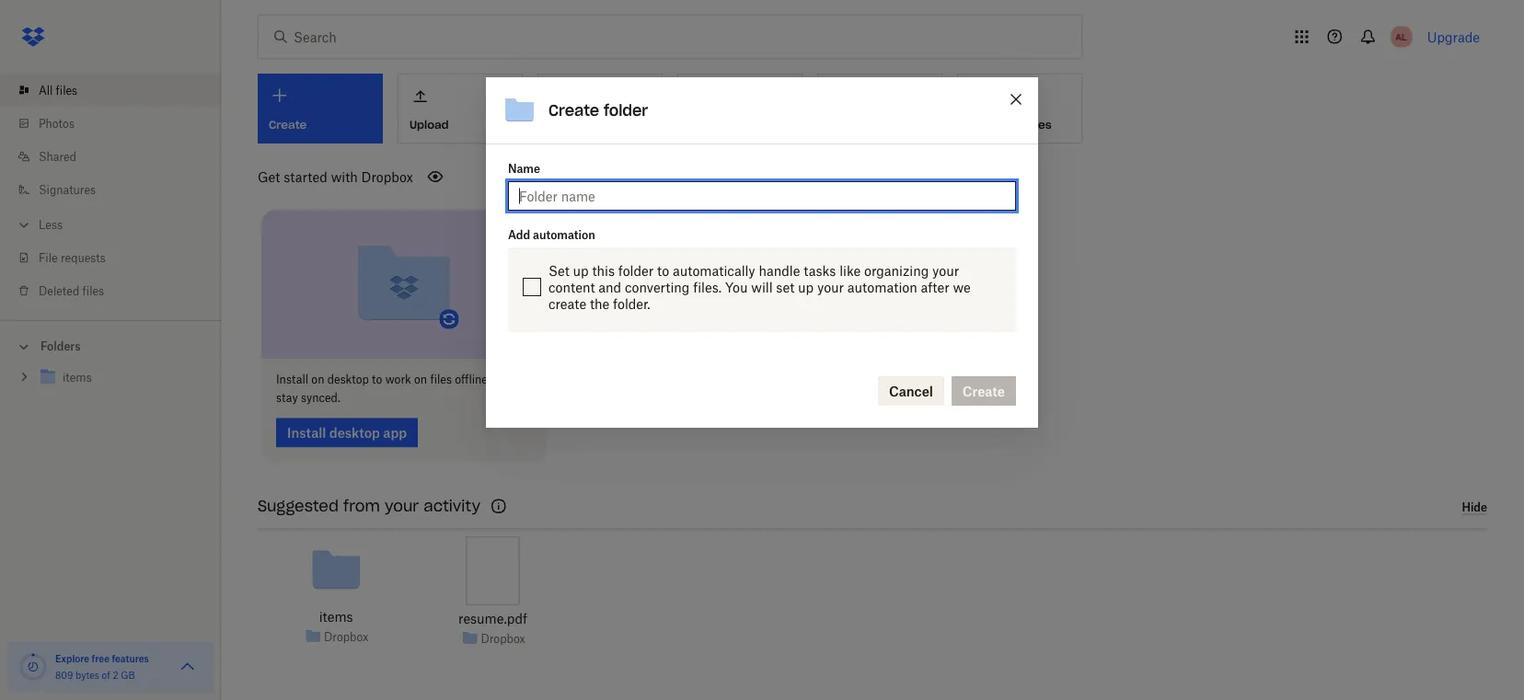 Task type: vqa. For each thing, say whether or not it's contained in the screenshot.
Peterson
no



Task type: locate. For each thing, give the bounding box(es) containing it.
0 vertical spatial and
[[599, 279, 621, 295]]

2
[[113, 670, 118, 681]]

get signatures
[[969, 118, 1052, 132]]

1 horizontal spatial up
[[798, 279, 814, 295]]

1 horizontal spatial dropbox link
[[481, 630, 525, 648]]

1 horizontal spatial automation
[[848, 279, 918, 295]]

folder
[[604, 101, 648, 120], [591, 118, 624, 132], [618, 263, 654, 279]]

2 horizontal spatial files
[[430, 373, 452, 387]]

get
[[969, 118, 989, 132], [258, 169, 280, 185]]

converting
[[625, 279, 690, 295]]

up up content at the top of the page
[[573, 263, 589, 279]]

activity
[[424, 497, 481, 516]]

1 horizontal spatial on
[[414, 373, 427, 387]]

files left offline
[[430, 373, 452, 387]]

0 vertical spatial files
[[56, 83, 77, 97]]

files inside list item
[[56, 83, 77, 97]]

install on desktop to work on files offline and stay synced.
[[276, 373, 510, 405]]

dropbox link down the items link
[[324, 628, 368, 646]]

and
[[599, 279, 621, 295], [491, 373, 510, 387]]

files right 'all'
[[56, 83, 77, 97]]

files for deleted files
[[82, 284, 104, 298]]

1 on from the left
[[311, 373, 324, 387]]

1 horizontal spatial and
[[599, 279, 621, 295]]

2 horizontal spatial your
[[932, 263, 959, 279]]

upgrade
[[1427, 29, 1480, 45]]

create folder
[[549, 101, 648, 120], [550, 118, 624, 132]]

your up after
[[932, 263, 959, 279]]

1 vertical spatial files
[[82, 284, 104, 298]]

0 horizontal spatial files
[[56, 83, 77, 97]]

1 vertical spatial your
[[817, 279, 844, 295]]

0 vertical spatial your
[[932, 263, 959, 279]]

install
[[276, 373, 308, 387]]

automation up "set"
[[533, 228, 595, 242]]

gb
[[121, 670, 135, 681]]

2 vertical spatial files
[[430, 373, 452, 387]]

0 horizontal spatial up
[[573, 263, 589, 279]]

dropbox link
[[324, 628, 368, 646], [481, 630, 525, 648]]

of
[[102, 670, 110, 681]]

content
[[549, 279, 595, 295]]

0 vertical spatial automation
[[533, 228, 595, 242]]

folder inside button
[[591, 118, 624, 132]]

2 vertical spatial your
[[385, 497, 419, 516]]

and right offline
[[491, 373, 510, 387]]

your down tasks
[[817, 279, 844, 295]]

dropbox down resume.pdf
[[481, 632, 525, 646]]

create folder inside dialog
[[549, 101, 648, 120]]

dropbox down the items link
[[324, 630, 368, 644]]

Name text field
[[519, 186, 1005, 206]]

your
[[932, 263, 959, 279], [817, 279, 844, 295], [385, 497, 419, 516]]

file
[[39, 251, 58, 265]]

suggested
[[258, 497, 339, 516]]

1 horizontal spatial get
[[969, 118, 989, 132]]

to up converting
[[657, 263, 669, 279]]

create folder button
[[538, 74, 663, 144]]

create
[[549, 101, 599, 120], [550, 118, 588, 132]]

dropbox link for items
[[324, 628, 368, 646]]

0 horizontal spatial dropbox link
[[324, 628, 368, 646]]

1 vertical spatial and
[[491, 373, 510, 387]]

and down the this
[[599, 279, 621, 295]]

create inside dialog
[[549, 101, 599, 120]]

on
[[311, 373, 324, 387], [414, 373, 427, 387]]

1 vertical spatial automation
[[848, 279, 918, 295]]

to
[[657, 263, 669, 279], [372, 373, 382, 387]]

0 vertical spatial get
[[969, 118, 989, 132]]

cancel
[[889, 383, 933, 399]]

dropbox right with
[[361, 169, 413, 185]]

0 horizontal spatial to
[[372, 373, 382, 387]]

up right 'set'
[[798, 279, 814, 295]]

files right deleted
[[82, 284, 104, 298]]

/resume.pdf image
[[466, 537, 520, 605]]

dropbox for resume.pdf
[[481, 632, 525, 646]]

your right 'from' at bottom
[[385, 497, 419, 516]]

to left work in the left bottom of the page
[[372, 373, 382, 387]]

automation inside set up this folder to automatically handle tasks like organizing your content and converting files. you will set up your automation after we create the folder.
[[848, 279, 918, 295]]

create
[[549, 296, 587, 312]]

1 vertical spatial up
[[798, 279, 814, 295]]

get inside button
[[969, 118, 989, 132]]

0 vertical spatial up
[[573, 263, 589, 279]]

folder inside set up this folder to automatically handle tasks like organizing your content and converting files. you will set up your automation after we create the folder.
[[618, 263, 654, 279]]

automation
[[533, 228, 595, 242], [848, 279, 918, 295]]

get started with dropbox
[[258, 169, 413, 185]]

items link
[[319, 607, 353, 627]]

dropbox
[[361, 169, 413, 185], [324, 630, 368, 644], [481, 632, 525, 646]]

0 horizontal spatial your
[[385, 497, 419, 516]]

automation down the organizing
[[848, 279, 918, 295]]

1 vertical spatial get
[[258, 169, 280, 185]]

dropbox link for resume.pdf
[[481, 630, 525, 648]]

bytes
[[76, 670, 99, 681]]

resume.pdf
[[458, 611, 527, 627]]

0 horizontal spatial on
[[311, 373, 324, 387]]

get left signatures
[[969, 118, 989, 132]]

deleted
[[39, 284, 79, 298]]

handle
[[759, 263, 800, 279]]

signatures
[[992, 118, 1052, 132]]

explore
[[55, 653, 89, 665]]

this
[[592, 263, 615, 279]]

on right work in the left bottom of the page
[[414, 373, 427, 387]]

create folder dialog
[[486, 77, 1038, 428]]

0 vertical spatial to
[[657, 263, 669, 279]]

2 on from the left
[[414, 373, 427, 387]]

0 horizontal spatial and
[[491, 373, 510, 387]]

list
[[0, 63, 221, 320]]

1 vertical spatial to
[[372, 373, 382, 387]]

dropbox link down resume.pdf
[[481, 630, 525, 648]]

add
[[508, 228, 530, 242]]

the
[[590, 296, 610, 312]]

up
[[573, 263, 589, 279], [798, 279, 814, 295]]

0 horizontal spatial get
[[258, 169, 280, 185]]

less
[[39, 218, 63, 232]]

deleted files link
[[15, 274, 221, 307]]

get left started
[[258, 169, 280, 185]]

and inside install on desktop to work on files offline and stay synced.
[[491, 373, 510, 387]]

set up this folder to automatically handle tasks like organizing your content and converting files. you will set up your automation after we create the folder.
[[549, 263, 971, 312]]

files
[[56, 83, 77, 97], [82, 284, 104, 298], [430, 373, 452, 387]]

files.
[[693, 279, 722, 295]]

1 horizontal spatial files
[[82, 284, 104, 298]]

on up synced.
[[311, 373, 324, 387]]

1 horizontal spatial to
[[657, 263, 669, 279]]

cancel button
[[878, 377, 944, 406]]



Task type: describe. For each thing, give the bounding box(es) containing it.
1 horizontal spatial your
[[817, 279, 844, 295]]

files inside install on desktop to work on files offline and stay synced.
[[430, 373, 452, 387]]

photos
[[39, 116, 75, 130]]

file requests link
[[15, 241, 221, 274]]

folders button
[[0, 332, 221, 359]]

add automation
[[508, 228, 595, 242]]

all files link
[[15, 74, 221, 107]]

synced.
[[301, 391, 340, 405]]

requests
[[61, 251, 106, 265]]

features
[[112, 653, 149, 665]]

will
[[751, 279, 773, 295]]

items
[[319, 609, 353, 625]]

to inside install on desktop to work on files offline and stay synced.
[[372, 373, 382, 387]]

files for all files
[[56, 83, 77, 97]]

explore free features 809 bytes of 2 gb
[[55, 653, 149, 681]]

organizing
[[864, 263, 929, 279]]

signatures
[[39, 183, 96, 197]]

automatically
[[673, 263, 755, 279]]

stay
[[276, 391, 298, 405]]

set
[[549, 263, 570, 279]]

create inside button
[[550, 118, 588, 132]]

809
[[55, 670, 73, 681]]

shared link
[[15, 140, 221, 173]]

shared
[[39, 150, 76, 163]]

desktop
[[327, 373, 369, 387]]

dropbox image
[[15, 18, 52, 55]]

we
[[953, 279, 971, 295]]

file requests
[[39, 251, 106, 265]]

suggested from your activity
[[258, 497, 481, 516]]

photos link
[[15, 107, 221, 140]]

name
[[508, 162, 540, 175]]

to inside set up this folder to automatically handle tasks like organizing your content and converting files. you will set up your automation after we create the folder.
[[657, 263, 669, 279]]

after
[[921, 279, 950, 295]]

like
[[840, 263, 861, 279]]

with
[[331, 169, 358, 185]]

get for get signatures
[[969, 118, 989, 132]]

0 horizontal spatial automation
[[533, 228, 595, 242]]

all files
[[39, 83, 77, 97]]

quota usage element
[[18, 653, 48, 682]]

signatures link
[[15, 173, 221, 206]]

dropbox for items
[[324, 630, 368, 644]]

free
[[92, 653, 110, 665]]

tasks
[[804, 263, 836, 279]]

all
[[39, 83, 53, 97]]

started
[[284, 169, 328, 185]]

list containing all files
[[0, 63, 221, 320]]

upgrade link
[[1427, 29, 1480, 45]]

all files list item
[[0, 74, 221, 107]]

from
[[343, 497, 380, 516]]

folders
[[41, 340, 81, 353]]

create folder inside button
[[550, 118, 624, 132]]

less image
[[15, 216, 33, 234]]

folder.
[[613, 296, 650, 312]]

set
[[776, 279, 795, 295]]

resume.pdf link
[[458, 609, 527, 629]]

you
[[725, 279, 748, 295]]

and inside set up this folder to automatically handle tasks like organizing your content and converting files. you will set up your automation after we create the folder.
[[599, 279, 621, 295]]

get signatures button
[[957, 74, 1083, 144]]

deleted files
[[39, 284, 104, 298]]

get for get started with dropbox
[[258, 169, 280, 185]]

offline
[[455, 373, 488, 387]]

work
[[385, 373, 411, 387]]



